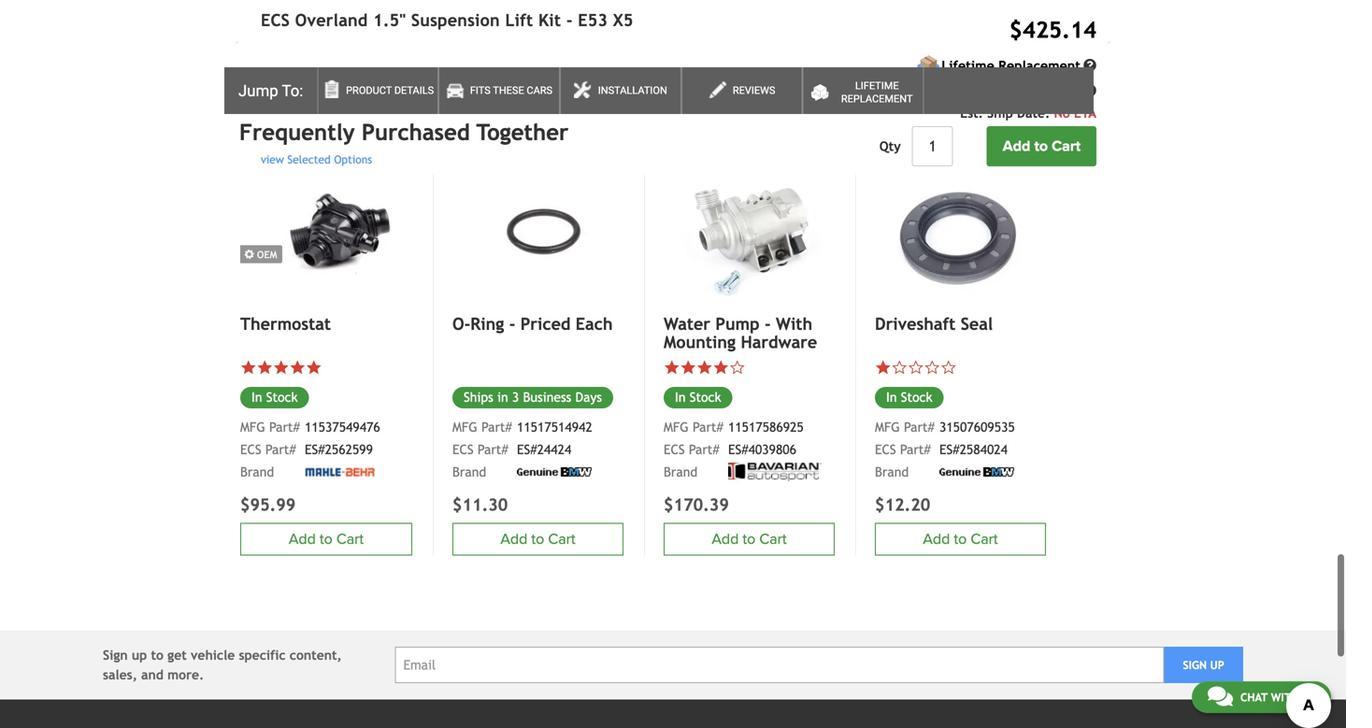 Task type: vqa. For each thing, say whether or not it's contained in the screenshot.
sign
yes



Task type: locate. For each thing, give the bounding box(es) containing it.
sign up button
[[1164, 647, 1244, 684]]

empty star image
[[892, 360, 908, 376], [908, 360, 924, 376], [924, 360, 941, 376]]

add to cart button down $95.99
[[240, 523, 412, 556]]

question circle image down 425.14
[[1084, 59, 1097, 72]]

star image
[[240, 360, 257, 376], [289, 360, 306, 376], [306, 360, 322, 376], [664, 360, 680, 376], [697, 360, 713, 376]]

brand inside mfg part# 11537549476 ecs part# es#2562599 brand
[[240, 465, 274, 480]]

pump
[[716, 314, 760, 334]]

Email email field
[[395, 647, 1164, 684]]

up
[[132, 648, 147, 663], [1211, 659, 1225, 672]]

add to cart button down $12.20
[[875, 523, 1046, 556]]

4 star image from the left
[[664, 360, 680, 376]]

stock for driveshaft seal
[[901, 390, 933, 405]]

and
[[141, 668, 164, 683]]

add for water
[[712, 531, 739, 549]]

1 vertical spatial question circle image
[[1084, 84, 1097, 97]]

in up mfg part# 31507609535 ecs part# es#2584024 brand
[[886, 390, 897, 405]]

11517514942
[[517, 420, 593, 435]]

ecs for water pump - with mounting hardware
[[664, 442, 685, 457]]

qty
[[880, 139, 901, 154]]

stock down mounting
[[690, 390, 721, 405]]

0 vertical spatial replacement
[[999, 58, 1081, 73]]

3 in from the left
[[886, 390, 897, 405]]

in
[[252, 390, 262, 405], [675, 390, 686, 405], [886, 390, 897, 405]]

water pump - with mounting hardware
[[664, 314, 817, 352]]

add down $170.39
[[712, 531, 739, 549]]

1 vertical spatial lifetime
[[855, 80, 899, 92]]

sign inside button
[[1183, 659, 1207, 672]]

1 star image from the left
[[257, 360, 273, 376]]

cart down es#24424
[[548, 531, 576, 549]]

in
[[498, 390, 508, 405]]

sign inside the sign up to get vehicle specific content, sales, and more.
[[103, 648, 128, 663]]

add to cart down the date:
[[1003, 137, 1081, 155]]

4 star image from the left
[[713, 360, 729, 376]]

ecs for thermostat
[[240, 442, 261, 457]]

part# left 11537549476 in the bottom of the page
[[269, 420, 300, 435]]

add down $12.20
[[923, 531, 950, 549]]

est.
[[960, 106, 984, 121]]

up inside sign up button
[[1211, 659, 1225, 672]]

1 mfg from the left
[[240, 420, 265, 435]]

0 horizontal spatial empty star image
[[729, 360, 746, 376]]

replacement up qty
[[841, 93, 913, 104]]

lifetime
[[942, 58, 995, 73], [855, 80, 899, 92]]

cart down bavarian autosport image
[[760, 531, 787, 549]]

3 in stock from the left
[[886, 390, 933, 405]]

lifetime replacement up qty
[[841, 80, 913, 104]]

ecs inside mfg part# 31507609535 ecs part# es#2584024 brand
[[875, 442, 896, 457]]

date:
[[1017, 106, 1050, 121]]

in for water pump - with mounting hardware
[[675, 390, 686, 405]]

genuine bmw image
[[517, 468, 592, 477], [940, 468, 1015, 477]]

e53
[[578, 10, 608, 30]]

to down the date:
[[1035, 137, 1048, 155]]

2 horizontal spatial -
[[765, 314, 771, 334]]

brand for $95.99
[[240, 465, 274, 480]]

mfg
[[240, 420, 265, 435], [453, 420, 478, 435], [664, 420, 689, 435], [875, 420, 900, 435]]

installation link
[[560, 67, 682, 114]]

fits these cars
[[470, 84, 553, 96]]

empty star image down driveshaft seal link
[[941, 360, 957, 376]]

mfg down ships
[[453, 420, 478, 435]]

lifetime replacement up ship
[[942, 58, 1081, 73]]

with
[[1271, 691, 1299, 704]]

0 vertical spatial lifetime
[[942, 58, 995, 73]]

brand for $12.20
[[875, 465, 909, 480]]

2 genuine bmw image from the left
[[940, 468, 1015, 477]]

brand inside mfg part# 11517586925 ecs part# es#4039806 brand
[[664, 465, 698, 480]]

mfg up $12.20
[[875, 420, 900, 435]]

2 horizontal spatial stock
[[901, 390, 933, 405]]

up inside the sign up to get vehicle specific content, sales, and more.
[[132, 648, 147, 663]]

0 vertical spatial lifetime replacement
[[942, 58, 1081, 73]]

0 horizontal spatial lifetime replacement
[[841, 80, 913, 104]]

mfg inside mfg part# 31507609535 ecs part# es#2584024 brand
[[875, 420, 900, 435]]

cart
[[1052, 137, 1081, 155], [337, 531, 364, 549], [548, 531, 576, 549], [760, 531, 787, 549], [971, 531, 998, 549]]

in stock for thermostat
[[252, 390, 298, 405]]

add to cart button
[[987, 126, 1097, 166], [240, 523, 412, 556], [453, 523, 624, 556], [664, 523, 835, 556], [875, 523, 1046, 556]]

us
[[1302, 691, 1316, 704]]

2 stock from the left
[[690, 390, 721, 405]]

add to cart button down the $11.30
[[453, 523, 624, 556]]

ecs inside mfg part# 11537549476 ecs part# es#2562599 brand
[[240, 442, 261, 457]]

brand up $95.99
[[240, 465, 274, 480]]

business
[[523, 390, 572, 405]]

0 vertical spatial question circle image
[[1084, 59, 1097, 72]]

1 horizontal spatial in
[[675, 390, 686, 405]]

in up mfg part# 11537549476 ecs part# es#2562599 brand
[[252, 390, 262, 405]]

lifetime up availability:
[[942, 58, 995, 73]]

3 star image from the left
[[306, 360, 322, 376]]

question circle image
[[1084, 59, 1097, 72], [1084, 84, 1097, 97]]

- inside water pump - with mounting hardware
[[765, 314, 771, 334]]

selected options
[[287, 153, 372, 166]]

1 horizontal spatial in stock
[[675, 390, 721, 405]]

0 horizontal spatial up
[[132, 648, 147, 663]]

3 mfg from the left
[[664, 420, 689, 435]]

0 horizontal spatial lifetime
[[855, 80, 899, 92]]

driveshaft
[[875, 314, 956, 334]]

1 empty star image from the left
[[729, 360, 746, 376]]

lifetime up qty
[[855, 80, 899, 92]]

to left get
[[151, 648, 164, 663]]

to for water pump - with mounting hardware
[[743, 531, 756, 549]]

2 brand from the left
[[453, 465, 486, 480]]

3 stock from the left
[[901, 390, 933, 405]]

water pump - with mounting hardware link
[[664, 314, 835, 352]]

brand
[[240, 465, 274, 480], [453, 465, 486, 480], [664, 465, 698, 480], [875, 465, 909, 480]]

empty star image down water pump - with mounting hardware
[[729, 360, 746, 376]]

0 horizontal spatial sign
[[103, 648, 128, 663]]

1 horizontal spatial replacement
[[999, 58, 1081, 73]]

cart down es#2584024
[[971, 531, 998, 549]]

es#2584024
[[940, 442, 1008, 457]]

in for driveshaft seal
[[886, 390, 897, 405]]

part#
[[269, 420, 300, 435], [482, 420, 512, 435], [693, 420, 724, 435], [904, 420, 935, 435], [265, 442, 296, 457], [478, 442, 508, 457], [689, 442, 720, 457], [900, 442, 931, 457]]

5 star image from the left
[[697, 360, 713, 376]]

2 in from the left
[[675, 390, 686, 405]]

0 horizontal spatial genuine bmw image
[[517, 468, 592, 477]]

in down mounting
[[675, 390, 686, 405]]

brand up the $11.30
[[453, 465, 486, 480]]

$11.30
[[453, 495, 508, 515]]

brand inside mfg part# 31507609535 ecs part# es#2584024 brand
[[875, 465, 909, 480]]

add to cart down $170.39
[[712, 531, 787, 549]]

sign up sales, on the bottom of page
[[103, 648, 128, 663]]

1 question circle image from the top
[[1084, 59, 1097, 72]]

5 star image from the left
[[875, 360, 892, 376]]

water
[[664, 314, 711, 334]]

fits
[[470, 84, 491, 96]]

2 star image from the left
[[273, 360, 289, 376]]

1 horizontal spatial sign
[[1183, 659, 1207, 672]]

to for driveshaft seal
[[954, 531, 967, 549]]

add down the $11.30
[[501, 531, 528, 549]]

in stock up mfg part# 31507609535 ecs part# es#2584024 brand
[[886, 390, 933, 405]]

cars
[[527, 84, 553, 96]]

mfg up $170.39
[[664, 420, 689, 435]]

replacement
[[999, 58, 1081, 73], [841, 93, 913, 104]]

$95.99
[[240, 495, 296, 515]]

ecs up $95.99
[[240, 442, 261, 457]]

add down "est. ship date: no eta"
[[1003, 137, 1031, 155]]

2 empty star image from the left
[[941, 360, 957, 376]]

in stock for water pump - with mounting hardware
[[675, 390, 721, 405]]

add to cart down the $11.30
[[501, 531, 576, 549]]

part# up $170.39
[[689, 442, 720, 457]]

in stock
[[252, 390, 298, 405], [675, 390, 721, 405], [886, 390, 933, 405]]

ecs inside mfg part# 11517586925 ecs part# es#4039806 brand
[[664, 442, 685, 457]]

3 brand from the left
[[664, 465, 698, 480]]

4 mfg from the left
[[875, 420, 900, 435]]

in stock up mfg part# 11537549476 ecs part# es#2562599 brand
[[252, 390, 298, 405]]

stock up mfg part# 11537549476 ecs part# es#2562599 brand
[[266, 390, 298, 405]]

add to cart button down $170.39
[[664, 523, 835, 556]]

sign up chat with us link
[[1183, 659, 1207, 672]]

1 horizontal spatial lifetime
[[942, 58, 995, 73]]

mfg inside mfg part# 11517586925 ecs part# es#4039806 brand
[[664, 420, 689, 435]]

mfg part# 11517586925 ecs part# es#4039806 brand
[[664, 420, 804, 480]]

add to cart button down the date:
[[987, 126, 1097, 166]]

2 question circle image from the top
[[1084, 84, 1097, 97]]

in stock down mounting
[[675, 390, 721, 405]]

vehicle
[[191, 648, 235, 663]]

each
[[576, 314, 613, 334]]

ecs
[[261, 10, 290, 30], [240, 442, 261, 457], [453, 442, 474, 457], [664, 442, 685, 457], [875, 442, 896, 457]]

o-ring - priced each link
[[453, 314, 624, 334]]

1 brand from the left
[[240, 465, 274, 480]]

days
[[576, 390, 602, 405]]

empty star image for pump
[[729, 360, 746, 376]]

empty star image
[[729, 360, 746, 376], [941, 360, 957, 376]]

- right kit
[[567, 10, 573, 30]]

up for sign up to get vehicle specific content, sales, and more.
[[132, 648, 147, 663]]

thermostat link
[[240, 314, 412, 334]]

es#2562599
[[305, 442, 373, 457]]

ship
[[987, 106, 1013, 121]]

1 horizontal spatial lifetime replacement
[[942, 58, 1081, 73]]

0 horizontal spatial -
[[509, 314, 516, 334]]

1 in stock from the left
[[252, 390, 298, 405]]

replacement down 425.14
[[999, 58, 1081, 73]]

question circle image up eta
[[1084, 84, 1097, 97]]

est. ship date: no eta
[[960, 106, 1097, 121]]

1 horizontal spatial stock
[[690, 390, 721, 405]]

to down bavarian autosport image
[[743, 531, 756, 549]]

2 horizontal spatial in stock
[[886, 390, 933, 405]]

water pump - with mounting hardware image
[[664, 175, 835, 303]]

add to cart down $12.20
[[923, 531, 998, 549]]

star image
[[257, 360, 273, 376], [273, 360, 289, 376], [680, 360, 697, 376], [713, 360, 729, 376], [875, 360, 892, 376]]

3 star image from the left
[[680, 360, 697, 376]]

0 horizontal spatial stock
[[266, 390, 298, 405]]

empty star image for seal
[[941, 360, 957, 376]]

0 horizontal spatial in
[[252, 390, 262, 405]]

to down es#2584024
[[954, 531, 967, 549]]

1 horizontal spatial up
[[1211, 659, 1225, 672]]

this product is lifetime replacement eligible image
[[917, 54, 940, 78]]

1 horizontal spatial empty star image
[[941, 360, 957, 376]]

stock up mfg part# 31507609535 ecs part# es#2584024 brand
[[901, 390, 933, 405]]

part# up $95.99
[[265, 442, 296, 457]]

- right ring
[[509, 314, 516, 334]]

ecs down ships
[[453, 442, 474, 457]]

1 genuine bmw image from the left
[[517, 468, 592, 477]]

0 horizontal spatial in stock
[[252, 390, 298, 405]]

add for o-
[[501, 531, 528, 549]]

2 horizontal spatial in
[[886, 390, 897, 405]]

add
[[1003, 137, 1031, 155], [289, 531, 316, 549], [501, 531, 528, 549], [712, 531, 739, 549], [923, 531, 950, 549]]

up up the and
[[132, 648, 147, 663]]

1 horizontal spatial genuine bmw image
[[940, 468, 1015, 477]]

lifetime replacement
[[942, 58, 1081, 73], [841, 80, 913, 104]]

specific
[[239, 648, 286, 663]]

genuine bmw image down es#2584024
[[940, 468, 1015, 477]]

brand up $12.20
[[875, 465, 909, 480]]

with
[[776, 314, 813, 334]]

selected
[[287, 153, 331, 166]]

1 in from the left
[[252, 390, 262, 405]]

None text field
[[912, 126, 953, 166]]

mfg up $95.99
[[240, 420, 265, 435]]

no
[[1054, 106, 1070, 121]]

2 mfg from the left
[[453, 420, 478, 435]]

lift
[[505, 10, 533, 30]]

brand up $170.39
[[664, 465, 698, 480]]

to down mahle behr 'image'
[[320, 531, 333, 549]]

installation
[[598, 84, 667, 96]]

get
[[168, 648, 187, 663]]

lifetime replacement link
[[803, 67, 924, 114]]

up for sign up
[[1211, 659, 1225, 672]]

2 in stock from the left
[[675, 390, 721, 405]]

add to cart for driveshaft
[[923, 531, 998, 549]]

to down es#24424
[[532, 531, 544, 549]]

purchased
[[362, 119, 470, 145]]

genuine bmw image down es#24424
[[517, 468, 592, 477]]

ecs up $12.20
[[875, 442, 896, 457]]

4 brand from the left
[[875, 465, 909, 480]]

- left the with
[[765, 314, 771, 334]]

1 stock from the left
[[266, 390, 298, 405]]

mfg inside mfg part# 11537549476 ecs part# es#2562599 brand
[[240, 420, 265, 435]]

up up comments 'icon'
[[1211, 659, 1225, 672]]

add to cart button for o-
[[453, 523, 624, 556]]

chat with us
[[1241, 691, 1316, 704]]

1 star image from the left
[[240, 360, 257, 376]]

0 horizontal spatial replacement
[[841, 93, 913, 104]]

ecs up $170.39
[[664, 442, 685, 457]]



Task type: describe. For each thing, give the bounding box(es) containing it.
fits these cars link
[[439, 67, 560, 114]]

mounting
[[664, 333, 736, 352]]

add to cart for o-
[[501, 531, 576, 549]]

these
[[493, 84, 524, 96]]

es#4039806
[[728, 442, 797, 457]]

in stock for driveshaft seal
[[886, 390, 933, 405]]

to inside the sign up to get vehicle specific content, sales, and more.
[[151, 648, 164, 663]]

product
[[346, 84, 392, 96]]

ecs inside mfg part# 11517514942 ecs part# es#24424 brand
[[453, 442, 474, 457]]

o-ring - priced each
[[453, 314, 613, 334]]

cart for o-
[[548, 531, 576, 549]]

ecs overland 1.5" suspension lift kit - e53 x5
[[261, 10, 634, 30]]

425.14
[[1023, 17, 1097, 43]]

sales,
[[103, 668, 137, 683]]

add to cart button for driveshaft
[[875, 523, 1046, 556]]

product details
[[346, 84, 434, 96]]

- for each
[[509, 314, 516, 334]]

frequently
[[239, 119, 355, 145]]

part# up $12.20
[[900, 442, 931, 457]]

add to cart button for water
[[664, 523, 835, 556]]

3
[[512, 390, 519, 405]]

mfg for $170.39
[[664, 420, 689, 435]]

1 vertical spatial lifetime replacement
[[841, 80, 913, 104]]

11517586925
[[728, 420, 804, 435]]

- for mounting
[[765, 314, 771, 334]]

more.
[[167, 668, 204, 683]]

hardware
[[741, 333, 817, 352]]

2 star image from the left
[[289, 360, 306, 376]]

options
[[334, 153, 372, 166]]

reviews link
[[682, 67, 803, 114]]

driveshaft seal image
[[875, 175, 1046, 303]]

es#24424
[[517, 442, 572, 457]]

to for o-ring - priced each
[[532, 531, 544, 549]]

in for thermostat
[[252, 390, 262, 405]]

brand for $170.39
[[664, 465, 698, 480]]

mfg inside mfg part# 11517514942 ecs part# es#24424 brand
[[453, 420, 478, 435]]

1 empty star image from the left
[[892, 360, 908, 376]]

cart down no
[[1052, 137, 1081, 155]]

part# left es#24424
[[478, 442, 508, 457]]

genuine bmw image for es#24424
[[517, 468, 592, 477]]

chat with us link
[[1192, 682, 1332, 713]]

driveshaft seal link
[[875, 314, 1046, 334]]

add down $95.99
[[289, 531, 316, 549]]

ring
[[471, 314, 504, 334]]

mfg for $12.20
[[875, 420, 900, 435]]

mahle behr image
[[305, 468, 375, 477]]

sign up
[[1183, 659, 1225, 672]]

details
[[394, 84, 434, 96]]

driveshaft seal
[[875, 314, 993, 334]]

$170.39
[[664, 495, 729, 515]]

add for driveshaft
[[923, 531, 950, 549]]

mfg part# 11517514942 ecs part# es#24424 brand
[[453, 420, 593, 480]]

part# left "31507609535"
[[904, 420, 935, 435]]

31507609535
[[940, 420, 1015, 435]]

1 vertical spatial replacement
[[841, 93, 913, 104]]

sign for sign up
[[1183, 659, 1207, 672]]

ships in 3 business days
[[464, 390, 602, 405]]

part# left 11517586925
[[693, 420, 724, 435]]

ecs for driveshaft seal
[[875, 442, 896, 457]]

1.5"
[[373, 10, 406, 30]]

comments image
[[1208, 685, 1233, 708]]

priced
[[521, 314, 571, 334]]

mfg part# 11537549476 ecs part# es#2562599 brand
[[240, 420, 380, 480]]

sign up to get vehicle specific content, sales, and more.
[[103, 648, 342, 683]]

chat
[[1241, 691, 1268, 704]]

cart down mahle behr 'image'
[[337, 531, 364, 549]]

frequently purchased together
[[239, 119, 569, 145]]

o-ring - priced each image
[[453, 175, 624, 303]]

11537549476
[[305, 420, 380, 435]]

stock for water pump - with mounting hardware
[[690, 390, 721, 405]]

overland
[[295, 10, 368, 30]]

2 empty star image from the left
[[908, 360, 924, 376]]

mfg for $95.99
[[240, 420, 265, 435]]

product details link
[[317, 67, 439, 114]]

x5
[[613, 10, 634, 30]]

1 horizontal spatial -
[[567, 10, 573, 30]]

together
[[477, 119, 569, 145]]

$12.20
[[875, 495, 931, 515]]

availability:
[[919, 83, 992, 98]]

reviews
[[733, 84, 776, 96]]

cart for driveshaft
[[971, 531, 998, 549]]

mfg part# 31507609535 ecs part# es#2584024 brand
[[875, 420, 1015, 480]]

to for thermostat
[[320, 531, 333, 549]]

sign for sign up to get vehicle specific content, sales, and more.
[[103, 648, 128, 663]]

brand inside mfg part# 11517514942 ecs part# es#24424 brand
[[453, 465, 486, 480]]

eta
[[1074, 106, 1097, 121]]

genuine bmw image for es#2584024
[[940, 468, 1015, 477]]

thermostat image
[[240, 175, 412, 304]]

o-
[[453, 314, 471, 334]]

content,
[[290, 648, 342, 663]]

kit
[[539, 10, 561, 30]]

3 empty star image from the left
[[924, 360, 941, 376]]

add to cart down $95.99
[[289, 531, 364, 549]]

seal
[[961, 314, 993, 334]]

cart for water
[[760, 531, 787, 549]]

ecs left overland
[[261, 10, 290, 30]]

bavarian autosport image
[[728, 463, 822, 482]]

add to cart for water
[[712, 531, 787, 549]]

stock for thermostat
[[266, 390, 298, 405]]

suspension
[[411, 10, 500, 30]]

thermostat
[[240, 314, 331, 334]]

part# down in
[[482, 420, 512, 435]]

ships
[[464, 390, 494, 405]]



